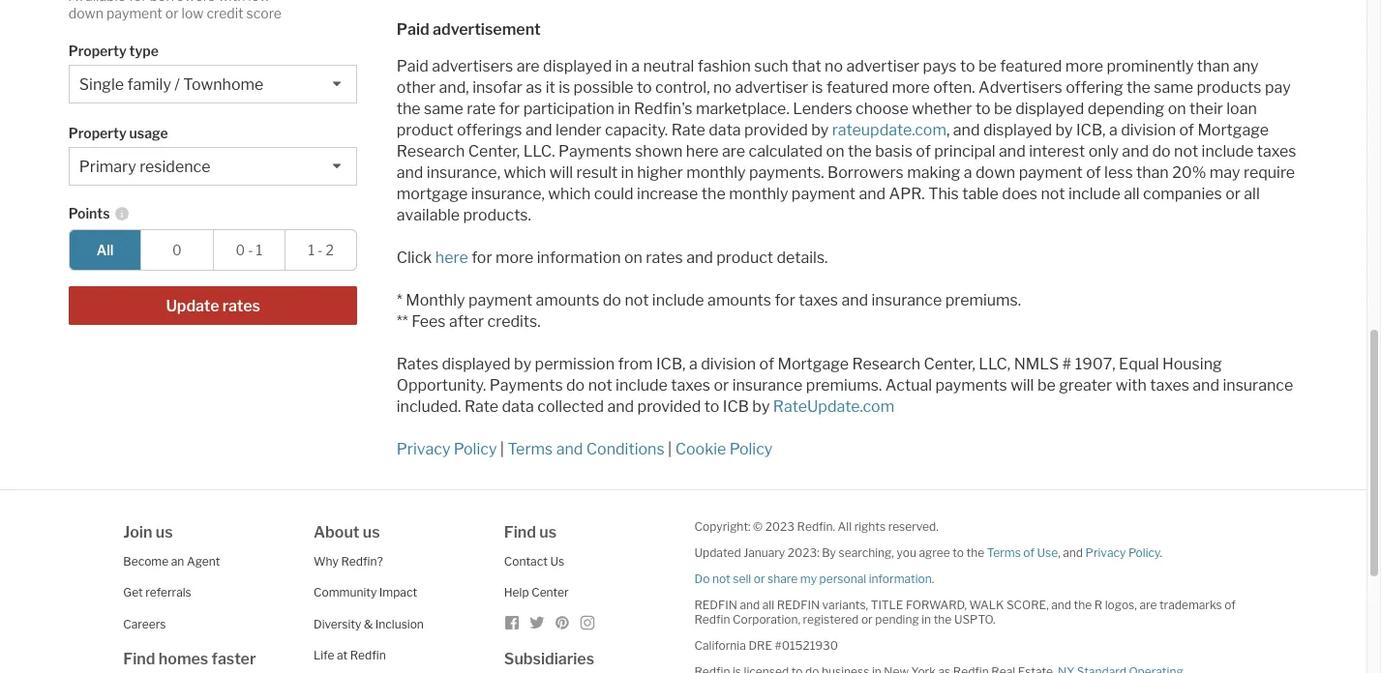 Task type: locate. For each thing, give the bounding box(es) containing it.
paid inside 'paid advertisers are displayed in a neutral fashion such that no advertiser pays to be featured more prominently than any other and, insofar as it is possible to control, no advertiser is featured more often. advertisers offering the same products pay the same rate for participation in redfin's marketplace. lenders choose whether to be displayed depending on their loan product offerings and lender capacity. rate data provided by'
[[397, 57, 429, 75]]

- up the update rates 'button'
[[248, 242, 253, 259]]

policy down included.
[[454, 440, 497, 459]]

for right available
[[129, 0, 147, 4]]

opportunity.
[[397, 376, 486, 395]]

1 horizontal spatial advertiser
[[847, 57, 920, 75]]

redfin
[[695, 613, 731, 627], [350, 649, 386, 664]]

1 vertical spatial ,
[[1059, 546, 1061, 560]]

information down could
[[537, 249, 621, 267]]

advertisers
[[979, 78, 1063, 97]]

include up may
[[1202, 142, 1254, 161]]

1 vertical spatial with
[[1116, 376, 1147, 395]]

1 property from the top
[[69, 43, 127, 59]]

mortgage
[[397, 185, 468, 203]]

the down 'other' at the top left of page
[[397, 99, 421, 118]]

1 horizontal spatial will
[[1011, 376, 1035, 395]]

same down and,
[[424, 99, 464, 118]]

2 property from the top
[[69, 125, 127, 142]]

division down 'depending'
[[1121, 121, 1177, 139]]

more up offering
[[1066, 57, 1104, 75]]

0 vertical spatial payments
[[559, 142, 632, 161]]

All radio
[[69, 230, 142, 271]]

0 vertical spatial no
[[825, 57, 843, 75]]

walk
[[970, 598, 1004, 613]]

0 vertical spatial here
[[686, 142, 719, 161]]

1 inside 1 - 2 option
[[308, 242, 315, 259]]

do inside * monthly payment amounts do not include amounts for taxes and insurance premiums. ** fees after credits.
[[603, 291, 622, 310]]

2 0 from the left
[[236, 242, 245, 259]]

do up companies
[[1153, 142, 1171, 161]]

all inside redfin and all redfin variants, title forward, walk score, and the r logos, are trademarks of redfin corporation, registered or pending in the uspto.
[[763, 598, 775, 613]]

llc,
[[979, 355, 1011, 374]]

property for single family / townhome
[[69, 43, 127, 59]]

more down products.
[[496, 249, 534, 267]]

insofar
[[473, 78, 523, 97]]

0 horizontal spatial center,
[[468, 142, 520, 161]]

1 horizontal spatial all
[[1124, 185, 1140, 203]]

0 vertical spatial information
[[537, 249, 621, 267]]

taxes inside * monthly payment amounts do not include amounts for taxes and insurance premiums. ** fees after credits.
[[799, 291, 839, 310]]

0 horizontal spatial premiums.
[[806, 376, 882, 395]]

not inside rates displayed by permission from icb, a division of mortgage research center, llc, nmls # 1907, equal housing opportunity. payments do not include taxes or insurance premiums. actual payments will be greater with taxes and insurance included. rate data collected and provided to icb by
[[588, 376, 613, 395]]

on left their
[[1168, 99, 1187, 118]]

icb, inside rates displayed by permission from icb, a division of mortgage research center, llc, nmls # 1907, equal housing opportunity. payments do not include taxes or insurance premiums. actual payments will be greater with taxes and insurance included. rate data collected and provided to icb by
[[656, 355, 686, 374]]

0 inside 'radio'
[[172, 242, 182, 259]]

be up advertisers at the top
[[979, 57, 997, 75]]

0 vertical spatial with
[[218, 0, 245, 4]]

no right that
[[825, 57, 843, 75]]

not down the permission at the left bottom of the page
[[588, 376, 613, 395]]

1 vertical spatial property
[[69, 125, 127, 142]]

1 us from the left
[[156, 524, 173, 542]]

paid
[[397, 20, 430, 38], [397, 57, 429, 75]]

1 vertical spatial mortgage
[[778, 355, 849, 374]]

borrowers
[[150, 0, 215, 4]]

do down the click here for more information on rates and product details.
[[603, 291, 622, 310]]

2 vertical spatial be
[[1038, 376, 1056, 395]]

do down the permission at the left bottom of the page
[[566, 376, 585, 395]]

1 horizontal spatial us
[[363, 524, 380, 542]]

credit
[[207, 5, 244, 21]]

0 horizontal spatial us
[[156, 524, 173, 542]]

policy down icb
[[730, 440, 773, 459]]

taxes down 'details.'
[[799, 291, 839, 310]]

0 vertical spatial advertiser
[[847, 57, 920, 75]]

icb, up only
[[1077, 121, 1106, 139]]

2 horizontal spatial do
[[1153, 142, 1171, 161]]

1 vertical spatial more
[[892, 78, 930, 97]]

1 vertical spatial data
[[502, 398, 534, 416]]

of down only
[[1087, 163, 1102, 182]]

1 paid from the top
[[397, 20, 430, 38]]

research up actual
[[853, 355, 921, 374]]

all down the share
[[763, 598, 775, 613]]

include
[[1202, 142, 1254, 161], [1069, 185, 1121, 203], [653, 291, 705, 310], [616, 376, 668, 395]]

is right it
[[559, 78, 571, 97]]

2023:
[[788, 546, 820, 560]]

pending
[[876, 613, 920, 627]]

all down less
[[1124, 185, 1140, 203]]

in up could
[[621, 163, 634, 182]]

research up 'mortgage'
[[397, 142, 465, 161]]

research
[[397, 142, 465, 161], [853, 355, 921, 374]]

us up "us"
[[540, 524, 557, 542]]

more up the choose
[[892, 78, 930, 97]]

1 horizontal spatial redfin
[[695, 613, 731, 627]]

rate down redfin's
[[672, 121, 706, 139]]

score
[[246, 5, 282, 21]]

1 vertical spatial find
[[123, 651, 155, 669]]

0 horizontal spatial terms
[[508, 440, 553, 459]]

featured up advertisers at the top
[[1001, 57, 1063, 75]]

2 horizontal spatial on
[[1168, 99, 1187, 118]]

low up the score
[[248, 0, 270, 4]]

0 horizontal spatial find
[[123, 651, 155, 669]]

down
[[69, 5, 104, 21], [976, 163, 1016, 182]]

cookie policy link
[[676, 440, 773, 459]]

1 horizontal spatial rate
[[672, 121, 706, 139]]

do
[[1153, 142, 1171, 161], [603, 291, 622, 310], [566, 376, 585, 395]]

0 vertical spatial featured
[[1001, 57, 1063, 75]]

registered
[[803, 613, 859, 627]]

research inside rates displayed by permission from icb, a division of mortgage research center, llc, nmls # 1907, equal housing opportunity. payments do not include taxes or insurance premiums. actual payments will be greater with taxes and insurance included. rate data collected and provided to icb by
[[853, 355, 921, 374]]

down inside available for borrowers with low down payment or low credit score
[[69, 5, 104, 21]]

1 horizontal spatial mortgage
[[1198, 121, 1269, 139]]

1 redfin from the left
[[695, 598, 738, 613]]

2 1 from the left
[[308, 242, 315, 259]]

icb, inside , and displayed by icb, a division of mortgage research center, llc. payments shown here are calculated on the basis of principal and interest only and do not include taxes and insurance, which will result in higher monthly payments. borrowers making a down payment of less than 20% may require mortgage insurance, which could increase the monthly payment and apr. this table does not include all companies or all available products.
[[1077, 121, 1106, 139]]

0 vertical spatial find
[[504, 524, 536, 542]]

payment down available
[[106, 5, 162, 21]]

- for 0
[[248, 242, 253, 259]]

do not sell or share my personal information link
[[695, 572, 932, 587]]

0 horizontal spatial here
[[436, 249, 468, 267]]

find for find homes faster
[[123, 651, 155, 669]]

data
[[709, 121, 741, 139], [502, 398, 534, 416]]

payments inside rates displayed by permission from icb, a division of mortgage research center, llc, nmls # 1907, equal housing opportunity. payments do not include taxes or insurance premiums. actual payments will be greater with taxes and insurance included. rate data collected and provided to icb by
[[490, 376, 563, 395]]

with inside available for borrowers with low down payment or low credit score
[[218, 0, 245, 4]]

by down lenders
[[812, 121, 829, 139]]

1 - 2 radio
[[285, 230, 358, 271]]

0 vertical spatial on
[[1168, 99, 1187, 118]]

2 paid from the top
[[397, 57, 429, 75]]

include down 'from'
[[616, 376, 668, 395]]

0 horizontal spatial do
[[566, 376, 585, 395]]

and up rates displayed by permission from icb, a division of mortgage research center, llc, nmls # 1907, equal housing opportunity. payments do not include taxes or insurance premiums. actual payments will be greater with taxes and insurance included. rate data collected and provided to icb by
[[842, 291, 869, 310]]

provided up calculated
[[745, 121, 808, 139]]

0 horizontal spatial all
[[763, 598, 775, 613]]

rights
[[855, 520, 886, 534]]

which down result
[[548, 185, 591, 203]]

do inside , and displayed by icb, a division of mortgage research center, llc. payments shown here are calculated on the basis of principal and interest only and do not include taxes and insurance, which will result in higher monthly payments. borrowers making a down payment of less than 20% may require mortgage insurance, which could increase the monthly payment and apr. this table does not include all companies or all available products.
[[1153, 142, 1171, 161]]

1 horizontal spatial division
[[1121, 121, 1177, 139]]

1 horizontal spatial rates
[[646, 249, 683, 267]]

mortgage inside , and displayed by icb, a division of mortgage research center, llc. payments shown here are calculated on the basis of principal and interest only and do not include taxes and insurance, which will result in higher monthly payments. borrowers making a down payment of less than 20% may require mortgage insurance, which could increase the monthly payment and apr. this table does not include all companies or all available products.
[[1198, 121, 1269, 139]]

title
[[871, 598, 904, 613]]

details.
[[777, 249, 828, 267]]

join us
[[123, 524, 173, 542]]

0 for 0 - 1
[[236, 242, 245, 259]]

whether
[[912, 99, 973, 118]]

family
[[127, 76, 171, 94]]

icb, right 'from'
[[656, 355, 686, 374]]

0 horizontal spatial provided
[[638, 398, 701, 416]]

0 horizontal spatial are
[[517, 57, 540, 75]]

find for find us
[[504, 524, 536, 542]]

down up table
[[976, 163, 1016, 182]]

life at redfin button
[[314, 649, 386, 664]]

monthly
[[406, 291, 465, 310]]

contact
[[504, 555, 548, 569]]

1 inside 0 - 1 radio
[[256, 242, 262, 259]]

community
[[314, 586, 377, 601]]

1 horizontal spatial data
[[709, 121, 741, 139]]

1 horizontal spatial are
[[722, 142, 746, 161]]

2
[[326, 242, 334, 259]]

privacy down included.
[[397, 440, 451, 459]]

is up lenders
[[812, 78, 824, 97]]

division inside , and displayed by icb, a division of mortgage research center, llc. payments shown here are calculated on the basis of principal and interest only and do not include taxes and insurance, which will result in higher monthly payments. borrowers making a down payment of less than 20% may require mortgage insurance, which could increase the monthly payment and apr. this table does not include all companies or all available products.
[[1121, 121, 1177, 139]]

uspto.
[[955, 613, 996, 627]]

us up 'redfin?'
[[363, 524, 380, 542]]

| left cookie
[[668, 440, 672, 459]]

1 vertical spatial will
[[1011, 376, 1035, 395]]

1 vertical spatial same
[[424, 99, 464, 118]]

than inside , and displayed by icb, a division of mortgage research center, llc. payments shown here are calculated on the basis of principal and interest only and do not include taxes and insurance, which will result in higher monthly payments. borrowers making a down payment of less than 20% may require mortgage insurance, which could increase the monthly payment and apr. this table does not include all companies or all available products.
[[1137, 163, 1169, 182]]

premiums. up rateupdate.com link
[[806, 376, 882, 395]]

1 horizontal spatial all
[[838, 520, 852, 534]]

us for join us
[[156, 524, 173, 542]]

not inside * monthly payment amounts do not include amounts for taxes and insurance premiums. ** fees after credits.
[[625, 291, 649, 310]]

0 horizontal spatial 0
[[172, 242, 182, 259]]

of down * monthly payment amounts do not include amounts for taxes and insurance premiums. ** fees after credits.
[[760, 355, 775, 374]]

1 horizontal spatial which
[[548, 185, 591, 203]]

0 for 0
[[172, 242, 182, 259]]

1 vertical spatial payments
[[490, 376, 563, 395]]

0 vertical spatial division
[[1121, 121, 1177, 139]]

mortgage up rateupdate.com link
[[778, 355, 849, 374]]

llc.
[[524, 142, 555, 161]]

us
[[156, 524, 173, 542], [363, 524, 380, 542], [540, 524, 557, 542]]

payments.
[[749, 163, 825, 182]]

division inside rates displayed by permission from icb, a division of mortgage research center, llc, nmls # 1907, equal housing opportunity. payments do not include taxes or insurance premiums. actual payments will be greater with taxes and insurance included. rate data collected and provided to icb by
[[701, 355, 756, 374]]

* monthly payment amounts do not include amounts for taxes and insurance premiums. ** fees after credits.
[[397, 291, 1022, 331]]

low down borrowers
[[182, 5, 204, 21]]

0 horizontal spatial on
[[625, 249, 643, 267]]

1 vertical spatial icb,
[[656, 355, 686, 374]]

marketplace.
[[696, 99, 790, 118]]

1 | from the left
[[500, 440, 505, 459]]

monthly down payments.
[[729, 185, 789, 203]]

this
[[929, 185, 959, 203]]

capacity.
[[605, 121, 668, 139]]

product left 'details.'
[[717, 249, 774, 267]]

displayed inside rates displayed by permission from icb, a division of mortgage research center, llc, nmls # 1907, equal housing opportunity. payments do not include taxes or insurance premiums. actual payments will be greater with taxes and insurance included. rate data collected and provided to icb by
[[442, 355, 511, 374]]

more
[[1066, 57, 1104, 75], [892, 78, 930, 97], [496, 249, 534, 267]]

with down equal
[[1116, 376, 1147, 395]]

insurance
[[872, 291, 943, 310], [733, 376, 803, 395], [1223, 376, 1294, 395]]

1 horizontal spatial down
[[976, 163, 1016, 182]]

by up interest
[[1056, 121, 1073, 139]]

0 horizontal spatial same
[[424, 99, 464, 118]]

redfin
[[695, 598, 738, 613], [777, 598, 820, 613]]

0 - 1 radio
[[213, 230, 286, 271]]

for down insofar
[[499, 99, 520, 118]]

option group
[[69, 230, 358, 271]]

products
[[1197, 78, 1262, 97]]

privacy policy link up 'logos,'
[[1086, 546, 1161, 560]]

1 horizontal spatial redfin
[[777, 598, 820, 613]]

0 vertical spatial center,
[[468, 142, 520, 161]]

1 vertical spatial no
[[714, 78, 732, 97]]

1 1 from the left
[[256, 242, 262, 259]]

no down fashion
[[714, 78, 732, 97]]

product
[[397, 121, 454, 139], [717, 249, 774, 267]]

a
[[632, 57, 640, 75], [1110, 121, 1118, 139], [964, 163, 973, 182], [689, 355, 698, 374]]

1 horizontal spatial here
[[686, 142, 719, 161]]

and right score,
[[1052, 598, 1072, 613]]

1 vertical spatial division
[[701, 355, 756, 374]]

0 horizontal spatial no
[[714, 78, 732, 97]]

find down careers button
[[123, 651, 155, 669]]

0 horizontal spatial icb,
[[656, 355, 686, 374]]

subsidiaries
[[504, 651, 595, 669]]

information down you
[[869, 572, 932, 587]]

rates
[[646, 249, 683, 267], [222, 298, 260, 316]]

- inside option
[[318, 242, 323, 259]]

1 left 1 - 2 option
[[256, 242, 262, 259]]

life at redfin
[[314, 649, 386, 664]]

1 horizontal spatial no
[[825, 57, 843, 75]]

and inside 'paid advertisers are displayed in a neutral fashion such that no advertiser pays to be featured more prominently than any other and, insofar as it is possible to control, no advertiser is featured more often. advertisers offering the same products pay the same rate for participation in redfin's marketplace. lenders choose whether to be displayed depending on their loan product offerings and lender capacity. rate data provided by'
[[526, 121, 553, 139]]

. up "trademarks"
[[1161, 546, 1163, 560]]

1 vertical spatial product
[[717, 249, 774, 267]]

0 vertical spatial provided
[[745, 121, 808, 139]]

redfin twitter image
[[529, 616, 545, 631]]

data left 'collected'
[[502, 398, 534, 416]]

r
[[1095, 598, 1103, 613]]

table
[[963, 185, 999, 203]]

will inside , and displayed by icb, a division of mortgage research center, llc. payments shown here are calculated on the basis of principal and interest only and do not include taxes and insurance, which will result in higher monthly payments. borrowers making a down payment of less than 20% may require mortgage insurance, which could increase the monthly payment and apr. this table does not include all companies or all available products.
[[550, 163, 573, 182]]

2 vertical spatial are
[[1140, 598, 1158, 613]]

become an agent
[[123, 555, 220, 569]]

1 vertical spatial paid
[[397, 57, 429, 75]]

update
[[166, 298, 219, 316]]

redfin facebook image
[[504, 616, 520, 631]]

by inside , and displayed by icb, a division of mortgage research center, llc. payments shown here are calculated on the basis of principal and interest only and do not include taxes and insurance, which will result in higher monthly payments. borrowers making a down payment of less than 20% may require mortgage insurance, which could increase the monthly payment and apr. this table does not include all companies or all available products.
[[1056, 121, 1073, 139]]

0 inside radio
[[236, 242, 245, 259]]

neutral
[[643, 57, 695, 75]]

1 0 from the left
[[172, 242, 182, 259]]

0 up the update rates 'button'
[[236, 242, 245, 259]]

us
[[550, 555, 565, 569]]

0 vertical spatial than
[[1198, 57, 1230, 75]]

a inside 'paid advertisers are displayed in a neutral fashion such that no advertiser pays to be featured more prominently than any other and, insofar as it is possible to control, no advertiser is featured more often. advertisers offering the same products pay the same rate for participation in redfin's marketplace. lenders choose whether to be displayed depending on their loan product offerings and lender capacity. rate data provided by'
[[632, 57, 640, 75]]

diversity & inclusion
[[314, 618, 424, 632]]

terms left use
[[987, 546, 1021, 560]]

and up llc.
[[526, 121, 553, 139]]

0 vertical spatial will
[[550, 163, 573, 182]]

terms down 'collected'
[[508, 440, 553, 459]]

paid for paid advertisers are displayed in a neutral fashion such that no advertiser pays to be featured more prominently than any other and, insofar as it is possible to control, no advertiser is featured more often. advertisers offering the same products pay the same rate for participation in redfin's marketplace. lenders choose whether to be displayed depending on their loan product offerings and lender capacity. rate data provided by
[[397, 57, 429, 75]]

advertiser
[[847, 57, 920, 75], [735, 78, 809, 97]]

higher
[[637, 163, 683, 182]]

redfin inside redfin and all redfin variants, title forward, walk score, and the r logos, are trademarks of redfin corporation, registered or pending in the uspto.
[[695, 613, 731, 627]]

0 vertical spatial do
[[1153, 142, 1171, 161]]

homes
[[159, 651, 208, 669]]

which
[[504, 163, 547, 182], [548, 185, 591, 203]]

©
[[753, 520, 763, 534]]

rate down opportunity. at the bottom left of page
[[465, 398, 499, 416]]

division up icb
[[701, 355, 756, 374]]

on down could
[[625, 249, 643, 267]]

any
[[1234, 57, 1259, 75]]

actual
[[886, 376, 933, 395]]

1 horizontal spatial provided
[[745, 121, 808, 139]]

option group containing all
[[69, 230, 358, 271]]

inclusion
[[376, 618, 424, 632]]

1 horizontal spatial icb,
[[1077, 121, 1106, 139]]

in
[[616, 57, 628, 75], [618, 99, 631, 118], [621, 163, 634, 182], [922, 613, 932, 627]]

| left terms and conditions link
[[500, 440, 505, 459]]

2 - from the left
[[318, 242, 323, 259]]

1 horizontal spatial featured
[[1001, 57, 1063, 75]]

1 vertical spatial are
[[722, 142, 746, 161]]

0 up update
[[172, 242, 182, 259]]

1 is from the left
[[559, 78, 571, 97]]

redfin instagram image
[[580, 616, 595, 631]]

increase
[[637, 185, 699, 203]]

do not sell or share my personal information .
[[695, 572, 935, 587]]

0 horizontal spatial insurance
[[733, 376, 803, 395]]

will
[[550, 163, 573, 182], [1011, 376, 1035, 395]]

premiums. inside * monthly payment amounts do not include amounts for taxes and insurance premiums. ** fees after credits.
[[946, 291, 1022, 310]]

in right pending on the bottom of the page
[[922, 613, 932, 627]]

advertiser down "such"
[[735, 78, 809, 97]]

1 vertical spatial privacy
[[1086, 546, 1127, 560]]

of down their
[[1180, 121, 1195, 139]]

1 horizontal spatial -
[[318, 242, 323, 259]]

0 horizontal spatial ,
[[947, 121, 950, 139]]

0 vertical spatial premiums.
[[946, 291, 1022, 310]]

for inside available for borrowers with low down payment or low credit score
[[129, 0, 147, 4]]

redfin's
[[634, 99, 693, 118]]

data down marketplace.
[[709, 121, 741, 139]]

payment
[[106, 5, 162, 21], [1019, 163, 1083, 182], [792, 185, 856, 203], [469, 291, 533, 310]]

- left 2
[[318, 242, 323, 259]]

payment down payments.
[[792, 185, 856, 203]]

1 horizontal spatial policy
[[730, 440, 773, 459]]

or left pending on the bottom of the page
[[862, 613, 873, 627]]

1 vertical spatial than
[[1137, 163, 1169, 182]]

redfin up california in the right of the page
[[695, 613, 731, 627]]

premiums. inside rates displayed by permission from icb, a division of mortgage research center, llc, nmls # 1907, equal housing opportunity. payments do not include taxes or insurance premiums. actual payments will be greater with taxes and insurance included. rate data collected and provided to icb by
[[806, 376, 882, 395]]

amounts
[[536, 291, 600, 310], [708, 291, 772, 310]]

. down agree
[[932, 572, 935, 587]]

1 horizontal spatial is
[[812, 78, 824, 97]]

by
[[812, 121, 829, 139], [1056, 121, 1073, 139], [514, 355, 532, 374], [753, 398, 770, 416]]

property usage
[[69, 125, 168, 142]]

are up as
[[517, 57, 540, 75]]

all down require
[[1245, 185, 1261, 203]]

1 - from the left
[[248, 242, 253, 259]]

payments inside , and displayed by icb, a division of mortgage research center, llc. payments shown here are calculated on the basis of principal and interest only and do not include taxes and insurance, which will result in higher monthly payments. borrowers making a down payment of less than 20% may require mortgage insurance, which could increase the monthly payment and apr. this table does not include all companies or all available products.
[[559, 142, 632, 161]]

2 is from the left
[[812, 78, 824, 97]]

mortgage inside rates displayed by permission from icb, a division of mortgage research center, llc, nmls # 1907, equal housing opportunity. payments do not include taxes or insurance premiums. actual payments will be greater with taxes and insurance included. rate data collected and provided to icb by
[[778, 355, 849, 374]]

on
[[1168, 99, 1187, 118], [827, 142, 845, 161], [625, 249, 643, 267]]

0 horizontal spatial will
[[550, 163, 573, 182]]

1 horizontal spatial with
[[1116, 376, 1147, 395]]

us right join
[[156, 524, 173, 542]]

1 horizontal spatial on
[[827, 142, 845, 161]]

no
[[825, 57, 843, 75], [714, 78, 732, 97]]

find
[[504, 524, 536, 542], [123, 651, 155, 669]]

the
[[1127, 78, 1151, 97], [397, 99, 421, 118], [848, 142, 872, 161], [702, 185, 726, 203], [967, 546, 985, 560], [1074, 598, 1093, 613], [934, 613, 952, 627]]

rate inside 'paid advertisers are displayed in a neutral fashion such that no advertiser pays to be featured more prominently than any other and, insofar as it is possible to control, no advertiser is featured more often. advertisers offering the same products pay the same rate for participation in redfin's marketplace. lenders choose whether to be displayed depending on their loan product offerings and lender capacity. rate data provided by'
[[672, 121, 706, 139]]

2 us from the left
[[363, 524, 380, 542]]

mortgage down loan
[[1198, 121, 1269, 139]]

and down borrowers
[[859, 185, 886, 203]]

in up capacity.
[[618, 99, 631, 118]]

the right "increase"
[[702, 185, 726, 203]]

policy up 'logos,'
[[1129, 546, 1161, 560]]

basis
[[876, 142, 913, 161]]

only
[[1089, 142, 1119, 161]]

rateupdate.com link
[[832, 121, 947, 139]]

1 vertical spatial research
[[853, 355, 921, 374]]

3 us from the left
[[540, 524, 557, 542]]

0 vertical spatial data
[[709, 121, 741, 139]]

#01521930
[[775, 639, 839, 653]]

0 horizontal spatial |
[[500, 440, 505, 459]]

are inside , and displayed by icb, a division of mortgage research center, llc. payments shown here are calculated on the basis of principal and interest only and do not include taxes and insurance, which will result in higher monthly payments. borrowers making a down payment of less than 20% may require mortgage insurance, which could increase the monthly payment and apr. this table does not include all companies or all available products.
[[722, 142, 746, 161]]

0 vertical spatial more
[[1066, 57, 1104, 75]]

- inside radio
[[248, 242, 253, 259]]

0 horizontal spatial all
[[96, 242, 114, 259]]

with up credit
[[218, 0, 245, 4]]

1 vertical spatial rate
[[465, 398, 499, 416]]

down inside , and displayed by icb, a division of mortgage research center, llc. payments shown here are calculated on the basis of principal and interest only and do not include taxes and insurance, which will result in higher monthly payments. borrowers making a down payment of less than 20% may require mortgage insurance, which could increase the monthly payment and apr. this table does not include all companies or all available products.
[[976, 163, 1016, 182]]

will down nmls
[[1011, 376, 1035, 395]]

0 vertical spatial product
[[397, 121, 454, 139]]



Task type: vqa. For each thing, say whether or not it's contained in the screenshot.
is
yes



Task type: describe. For each thing, give the bounding box(es) containing it.
townhome
[[183, 76, 264, 94]]

and right use
[[1063, 546, 1084, 560]]

impact
[[379, 586, 417, 601]]

pay
[[1266, 78, 1291, 97]]

2 horizontal spatial all
[[1245, 185, 1261, 203]]

payment inside * monthly payment amounts do not include amounts for taxes and insurance premiums. ** fees after credits.
[[469, 291, 533, 310]]

1 vertical spatial here
[[436, 249, 468, 267]]

the right agree
[[967, 546, 985, 560]]

share
[[768, 572, 798, 587]]

1 vertical spatial featured
[[827, 78, 889, 97]]

for inside * monthly payment amounts do not include amounts for taxes and insurance premiums. ** fees after credits.
[[775, 291, 796, 310]]

1 horizontal spatial terms
[[987, 546, 1021, 560]]

california
[[695, 639, 746, 653]]

1 horizontal spatial more
[[892, 78, 930, 97]]

interest
[[1030, 142, 1086, 161]]

or right sell at the bottom of the page
[[754, 572, 765, 587]]

fashion
[[698, 57, 751, 75]]

of inside rates displayed by permission from icb, a division of mortgage research center, llc, nmls # 1907, equal housing opportunity. payments do not include taxes or insurance premiums. actual payments will be greater with taxes and insurance included. rate data collected and provided to icb by
[[760, 355, 775, 374]]

faster
[[212, 651, 256, 669]]

in inside redfin and all redfin variants, title forward, walk score, and the r logos, are trademarks of redfin corporation, registered or pending in the uspto.
[[922, 613, 932, 627]]

all inside all option
[[96, 242, 114, 259]]

rates inside 'button'
[[222, 298, 260, 316]]

2 redfin from the left
[[777, 598, 820, 613]]

redfin and all redfin variants, title forward, walk score, and the r logos, are trademarks of redfin corporation, registered or pending in the uspto.
[[695, 598, 1236, 627]]

to up often.
[[961, 57, 976, 75]]

1 vertical spatial advertiser
[[735, 78, 809, 97]]

center, inside , and displayed by icb, a division of mortgage research center, llc. payments shown here are calculated on the basis of principal and interest only and do not include taxes and insurance, which will result in higher monthly payments. borrowers making a down payment of less than 20% may require mortgage insurance, which could increase the monthly payment and apr. this table does not include all companies or all available products.
[[468, 142, 520, 161]]

payment down interest
[[1019, 163, 1083, 182]]

often.
[[934, 78, 976, 97]]

are inside redfin and all redfin variants, title forward, walk score, and the r logos, are trademarks of redfin corporation, registered or pending in the uspto.
[[1140, 598, 1158, 613]]

here inside , and displayed by icb, a division of mortgage research center, llc. payments shown here are calculated on the basis of principal and interest only and do not include taxes and insurance, which will result in higher monthly payments. borrowers making a down payment of less than 20% may require mortgage insurance, which could increase the monthly payment and apr. this table does not include all companies or all available products.
[[686, 142, 719, 161]]

may
[[1210, 163, 1241, 182]]

property type element
[[69, 31, 348, 65]]

in inside , and displayed by icb, a division of mortgage research center, llc. payments shown here are calculated on the basis of principal and interest only and do not include taxes and insurance, which will result in higher monthly payments. borrowers making a down payment of less than 20% may require mortgage insurance, which could increase the monthly payment and apr. this table does not include all companies or all available products.
[[621, 163, 634, 182]]

making
[[908, 163, 961, 182]]

such
[[755, 57, 789, 75]]

1 vertical spatial privacy policy link
[[1086, 546, 1161, 560]]

icb
[[723, 398, 749, 416]]

help
[[504, 586, 529, 601]]

primary
[[79, 158, 136, 176]]

reserved.
[[889, 520, 939, 534]]

careers
[[123, 618, 166, 632]]

to right agree
[[953, 546, 964, 560]]

2 horizontal spatial policy
[[1129, 546, 1161, 560]]

of left use
[[1024, 546, 1035, 560]]

1 vertical spatial redfin
[[350, 649, 386, 664]]

rateupdate.com link
[[774, 398, 895, 416]]

in up possible
[[616, 57, 628, 75]]

privacy policy | terms and conditions | cookie policy
[[397, 440, 773, 459]]

of inside redfin and all redfin variants, title forward, walk score, and the r logos, are trademarks of redfin corporation, registered or pending in the uspto.
[[1225, 598, 1236, 613]]

0 horizontal spatial more
[[496, 249, 534, 267]]

and up does
[[999, 142, 1026, 161]]

- for 1
[[318, 242, 323, 259]]

advertisers
[[432, 57, 513, 75]]

and down sell at the bottom of the page
[[740, 598, 760, 613]]

1 horizontal spatial low
[[248, 0, 270, 4]]

apr.
[[889, 185, 925, 203]]

to inside rates displayed by permission from icb, a division of mortgage research center, llc, nmls # 1907, equal housing opportunity. payments do not include taxes or insurance premiums. actual payments will be greater with taxes and insurance included. rate data collected and provided to icb by
[[705, 398, 720, 416]]

or inside available for borrowers with low down payment or low credit score
[[165, 5, 179, 21]]

why redfin? button
[[314, 555, 383, 569]]

and down 'collected'
[[556, 440, 583, 459]]

rates
[[397, 355, 439, 374]]

join
[[123, 524, 152, 542]]

the down prominently
[[1127, 78, 1151, 97]]

equal
[[1119, 355, 1160, 374]]

that
[[792, 57, 822, 75]]

lenders
[[793, 99, 853, 118]]

rateupdate.com
[[774, 398, 895, 416]]

research inside , and displayed by icb, a division of mortgage research center, llc. payments shown here are calculated on the basis of principal and interest only and do not include taxes and insurance, which will result in higher monthly payments. borrowers making a down payment of less than 20% may require mortgage insurance, which could increase the monthly payment and apr. this table does not include all companies or all available products.
[[397, 142, 465, 161]]

companies
[[1144, 185, 1223, 203]]

a down principal in the top of the page
[[964, 163, 973, 182]]

usage
[[129, 125, 168, 142]]

by right icb
[[753, 398, 770, 416]]

and down housing
[[1193, 376, 1220, 395]]

single family / townhome
[[79, 76, 264, 94]]

1 vertical spatial .
[[932, 572, 935, 587]]

find homes faster
[[123, 651, 256, 669]]

rate inside rates displayed by permission from icb, a division of mortgage research center, llc, nmls # 1907, equal housing opportunity. payments do not include taxes or insurance premiums. actual payments will be greater with taxes and insurance included. rate data collected and provided to icb by
[[465, 398, 499, 416]]

for inside 'paid advertisers are displayed in a neutral fashion such that no advertiser pays to be featured more prominently than any other and, insofar as it is possible to control, no advertiser is featured more often. advertisers offering the same products pay the same rate for participation in redfin's marketplace. lenders choose whether to be displayed depending on their loan product offerings and lender capacity. rate data provided by'
[[499, 99, 520, 118]]

products.
[[463, 206, 531, 224]]

calculated
[[749, 142, 823, 161]]

you
[[897, 546, 917, 560]]

1 vertical spatial insurance,
[[471, 185, 545, 203]]

community impact
[[314, 586, 417, 601]]

to up redfin's
[[637, 78, 652, 97]]

provided inside rates displayed by permission from icb, a division of mortgage research center, llc, nmls # 1907, equal housing opportunity. payments do not include taxes or insurance premiums. actual payments will be greater with taxes and insurance included. rate data collected and provided to icb by
[[638, 398, 701, 416]]

personal
[[820, 572, 867, 587]]

/
[[175, 76, 180, 94]]

by
[[822, 546, 837, 560]]

after
[[449, 313, 484, 331]]

do inside rates displayed by permission from icb, a division of mortgage research center, llc, nmls # 1907, equal housing opportunity. payments do not include taxes or insurance premiums. actual payments will be greater with taxes and insurance included. rate data collected and provided to icb by
[[566, 376, 585, 395]]

possible
[[574, 78, 634, 97]]

corporation,
[[733, 613, 801, 627]]

center, inside rates displayed by permission from icb, a division of mortgage research center, llc, nmls # 1907, equal housing opportunity. payments do not include taxes or insurance premiums. actual payments will be greater with taxes and insurance included. rate data collected and provided to icb by
[[924, 355, 976, 374]]

here link
[[436, 249, 468, 267]]

1 horizontal spatial .
[[1161, 546, 1163, 560]]

forward,
[[906, 598, 967, 613]]

payment inside available for borrowers with low down payment or low credit score
[[106, 5, 162, 21]]

do
[[695, 572, 710, 587]]

1 vertical spatial all
[[838, 520, 852, 534]]

by inside 'paid advertisers are displayed in a neutral fashion such that no advertiser pays to be featured more prominently than any other and, insofar as it is possible to control, no advertiser is featured more often. advertisers offering the same products pay the same rate for participation in redfin's marketplace. lenders choose whether to be displayed depending on their loan product offerings and lender capacity. rate data provided by'
[[812, 121, 829, 139]]

or inside , and displayed by icb, a division of mortgage research center, llc. payments shown here are calculated on the basis of principal and interest only and do not include taxes and insurance, which will result in higher monthly payments. borrowers making a down payment of less than 20% may require mortgage insurance, which could increase the monthly payment and apr. this table does not include all companies or all available products.
[[1226, 185, 1241, 203]]

include down less
[[1069, 185, 1121, 203]]

california dre #01521930
[[695, 639, 839, 653]]

life
[[314, 649, 334, 664]]

0 vertical spatial rates
[[646, 249, 683, 267]]

click here for more information on rates and product details.
[[397, 249, 828, 267]]

data inside 'paid advertisers are displayed in a neutral fashion such that no advertiser pays to be featured more prominently than any other and, insofar as it is possible to control, no advertiser is featured more often. advertisers offering the same products pay the same rate for participation in redfin's marketplace. lenders choose whether to be displayed depending on their loan product offerings and lender capacity. rate data provided by'
[[709, 121, 741, 139]]

a up only
[[1110, 121, 1118, 139]]

to right whether
[[976, 99, 991, 118]]

0 vertical spatial be
[[979, 57, 997, 75]]

residence
[[140, 158, 211, 176]]

the up borrowers
[[848, 142, 872, 161]]

get referrals button
[[123, 586, 191, 601]]

product inside 'paid advertisers are displayed in a neutral fashion such that no advertiser pays to be featured more prominently than any other and, insofar as it is possible to control, no advertiser is featured more often. advertisers offering the same products pay the same rate for participation in redfin's marketplace. lenders choose whether to be displayed depending on their loan product offerings and lender capacity. rate data provided by'
[[397, 121, 454, 139]]

a inside rates displayed by permission from icb, a division of mortgage research center, llc, nmls # 1907, equal housing opportunity. payments do not include taxes or insurance premiums. actual payments will be greater with taxes and insurance included. rate data collected and provided to icb by
[[689, 355, 698, 374]]

0 vertical spatial monthly
[[687, 163, 746, 182]]

1 - 2
[[308, 242, 334, 259]]

us for about us
[[363, 524, 380, 542]]

taxes inside , and displayed by icb, a division of mortgage research center, llc. payments shown here are calculated on the basis of principal and interest only and do not include taxes and insurance, which will result in higher monthly payments. borrowers making a down payment of less than 20% may require mortgage insurance, which could increase the monthly payment and apr. this table does not include all companies or all available products.
[[1258, 142, 1297, 161]]

1 vertical spatial be
[[994, 99, 1013, 118]]

will inside rates displayed by permission from icb, a division of mortgage research center, llc, nmls # 1907, equal housing opportunity. payments do not include taxes or insurance premiums. actual payments will be greater with taxes and insurance included. rate data collected and provided to icb by
[[1011, 376, 1035, 395]]

or inside rates displayed by permission from icb, a division of mortgage research center, llc, nmls # 1907, equal housing opportunity. payments do not include taxes or insurance premiums. actual payments will be greater with taxes and insurance included. rate data collected and provided to icb by
[[714, 376, 729, 395]]

0 vertical spatial privacy policy link
[[397, 440, 497, 459]]

become
[[123, 555, 169, 569]]

on inside , and displayed by icb, a division of mortgage research center, llc. payments shown here are calculated on the basis of principal and interest only and do not include taxes and insurance, which will result in higher monthly payments. borrowers making a down payment of less than 20% may require mortgage insurance, which could increase the monthly payment and apr. this table does not include all companies or all available products.
[[827, 142, 845, 161]]

1 vertical spatial information
[[869, 572, 932, 587]]

click
[[397, 249, 432, 267]]

does
[[1003, 185, 1038, 203]]

0 vertical spatial insurance,
[[427, 163, 501, 182]]

conditions
[[587, 440, 665, 459]]

or inside redfin and all redfin variants, title forward, walk score, and the r logos, are trademarks of redfin corporation, registered or pending in the uspto.
[[862, 613, 873, 627]]

taxes up cookie
[[671, 376, 711, 395]]

help center
[[504, 586, 569, 601]]

property for primary residence
[[69, 125, 127, 142]]

why
[[314, 555, 339, 569]]

1 horizontal spatial product
[[717, 249, 774, 267]]

paid advertisers are displayed in a neutral fashion such that no advertiser pays to be featured more prominently than any other and, insofar as it is possible to control, no advertiser is featured more often. advertisers offering the same products pay the same rate for participation in redfin's marketplace. lenders choose whether to be displayed depending on their loan product offerings and lender capacity. rate data provided by
[[397, 57, 1291, 139]]

as
[[526, 78, 542, 97]]

and up less
[[1123, 142, 1149, 161]]

could
[[594, 185, 634, 203]]

0 vertical spatial same
[[1155, 78, 1194, 97]]

0 horizontal spatial policy
[[454, 440, 497, 459]]

0 horizontal spatial information
[[537, 249, 621, 267]]

pays
[[923, 57, 957, 75]]

terms and conditions link
[[508, 440, 665, 459]]

variants,
[[823, 598, 869, 613]]

not up the '20%'
[[1175, 142, 1199, 161]]

us for find us
[[540, 524, 557, 542]]

be inside rates displayed by permission from icb, a division of mortgage research center, llc, nmls # 1907, equal housing opportunity. payments do not include taxes or insurance premiums. actual payments will be greater with taxes and insurance included. rate data collected and provided to icb by
[[1038, 376, 1056, 395]]

and inside * monthly payment amounts do not include amounts for taxes and insurance premiums. ** fees after credits.
[[842, 291, 869, 310]]

with inside rates displayed by permission from icb, a division of mortgage research center, llc, nmls # 1907, equal housing opportunity. payments do not include taxes or insurance premiums. actual payments will be greater with taxes and insurance included. rate data collected and provided to icb by
[[1116, 376, 1147, 395]]

and up conditions on the bottom of the page
[[608, 398, 634, 416]]

provided inside 'paid advertisers are displayed in a neutral fashion such that no advertiser pays to be featured more prominently than any other and, insofar as it is possible to control, no advertiser is featured more often. advertisers offering the same products pay the same rate for participation in redfin's marketplace. lenders choose whether to be displayed depending on their loan product offerings and lender capacity. rate data provided by'
[[745, 121, 808, 139]]

**
[[397, 313, 409, 331]]

0 horizontal spatial low
[[182, 5, 204, 21]]

2 horizontal spatial insurance
[[1223, 376, 1294, 395]]

not right do
[[713, 572, 731, 587]]

2 | from the left
[[668, 440, 672, 459]]

not right does
[[1041, 185, 1066, 203]]

property usage element
[[69, 114, 348, 147]]

1 amounts from the left
[[536, 291, 600, 310]]

shown
[[635, 142, 683, 161]]

0 horizontal spatial privacy
[[397, 440, 451, 459]]

referrals
[[146, 586, 191, 601]]

of up making
[[916, 142, 931, 161]]

and up * monthly payment amounts do not include amounts for taxes and insurance premiums. ** fees after credits.
[[687, 249, 713, 267]]

, inside , and displayed by icb, a division of mortgage research center, llc. payments shown here are calculated on the basis of principal and interest only and do not include taxes and insurance, which will result in higher monthly payments. borrowers making a down payment of less than 20% may require mortgage insurance, which could increase the monthly payment and apr. this table does not include all companies or all available products.
[[947, 121, 950, 139]]

displayed inside , and displayed by icb, a division of mortgage research center, llc. payments shown here are calculated on the basis of principal and interest only and do not include taxes and insurance, which will result in higher monthly payments. borrowers making a down payment of less than 20% may require mortgage insurance, which could increase the monthly payment and apr. this table does not include all companies or all available products.
[[984, 121, 1053, 139]]

why redfin?
[[314, 555, 383, 569]]

redfin.
[[797, 520, 836, 534]]

include inside rates displayed by permission from icb, a division of mortgage research center, llc, nmls # 1907, equal housing opportunity. payments do not include taxes or insurance premiums. actual payments will be greater with taxes and insurance included. rate data collected and provided to icb by
[[616, 376, 668, 395]]

for right here link
[[472, 249, 492, 267]]

include inside * monthly payment amounts do not include amounts for taxes and insurance premiums. ** fees after credits.
[[653, 291, 705, 310]]

2 vertical spatial on
[[625, 249, 643, 267]]

type
[[129, 43, 159, 59]]

are inside 'paid advertisers are displayed in a neutral fashion such that no advertiser pays to be featured more prominently than any other and, insofar as it is possible to control, no advertiser is featured more often. advertisers offering the same products pay the same rate for participation in redfin's marketplace. lenders choose whether to be displayed depending on their loan product offerings and lender capacity. rate data provided by'
[[517, 57, 540, 75]]

0 vertical spatial terms
[[508, 440, 553, 459]]

primary residence
[[79, 158, 211, 176]]

redfin pinterest image
[[555, 616, 570, 631]]

update rates button
[[69, 287, 358, 326]]

dre
[[749, 639, 773, 653]]

and,
[[439, 78, 469, 97]]

and up principal in the top of the page
[[954, 121, 980, 139]]

agree
[[919, 546, 951, 560]]

than inside 'paid advertisers are displayed in a neutral fashion such that no advertiser pays to be featured more prominently than any other and, insofar as it is possible to control, no advertiser is featured more often. advertisers offering the same products pay the same rate for participation in redfin's marketplace. lenders choose whether to be displayed depending on their loan product offerings and lender capacity. rate data provided by'
[[1198, 57, 1230, 75]]

2 horizontal spatial more
[[1066, 57, 1104, 75]]

payments
[[936, 376, 1008, 395]]

1 vertical spatial monthly
[[729, 185, 789, 203]]

2 amounts from the left
[[708, 291, 772, 310]]

less
[[1105, 163, 1134, 182]]

borrowers
[[828, 163, 904, 182]]

depending
[[1088, 99, 1165, 118]]

careers button
[[123, 618, 166, 632]]

data inside rates displayed by permission from icb, a division of mortgage research center, llc, nmls # 1907, equal housing opportunity. payments do not include taxes or insurance premiums. actual payments will be greater with taxes and insurance included. rate data collected and provided to icb by
[[502, 398, 534, 416]]

on inside 'paid advertisers are displayed in a neutral fashion such that no advertiser pays to be featured more prominently than any other and, insofar as it is possible to control, no advertiser is featured more often. advertisers offering the same products pay the same rate for participation in redfin's marketplace. lenders choose whether to be displayed depending on their loan product offerings and lender capacity. rate data provided by'
[[1168, 99, 1187, 118]]

0 horizontal spatial which
[[504, 163, 547, 182]]

about
[[314, 524, 360, 542]]

cookie
[[676, 440, 727, 459]]

1 horizontal spatial privacy
[[1086, 546, 1127, 560]]

housing
[[1163, 355, 1223, 374]]

taxes down housing
[[1151, 376, 1190, 395]]

insurance inside * monthly payment amounts do not include amounts for taxes and insurance premiums. ** fees after credits.
[[872, 291, 943, 310]]

0 radio
[[141, 230, 214, 271]]

and up 'mortgage'
[[397, 163, 424, 182]]

the left r
[[1074, 598, 1093, 613]]

the left uspto.
[[934, 613, 952, 627]]

about us
[[314, 524, 380, 542]]

by down credits. on the left
[[514, 355, 532, 374]]

an
[[171, 555, 184, 569]]

control,
[[656, 78, 710, 97]]

paid for paid advertisement
[[397, 20, 430, 38]]



